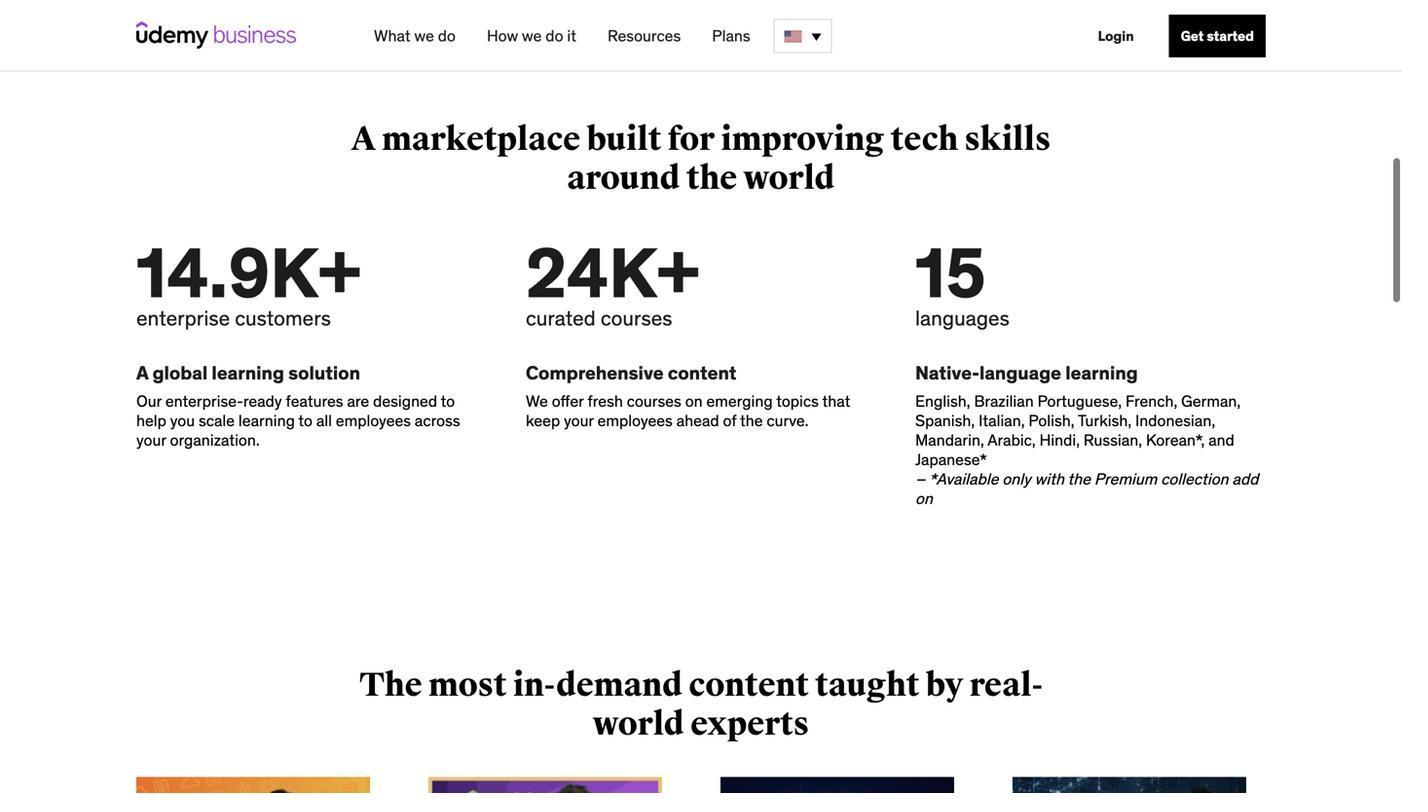 Task type: vqa. For each thing, say whether or not it's contained in the screenshot.
for a personalized experience with custom content
no



Task type: locate. For each thing, give the bounding box(es) containing it.
1 vertical spatial the
[[740, 411, 763, 431]]

a global learning solution our enterprise-ready features are designed to help you scale learning to all employees across your organization.
[[136, 361, 460, 450]]

2 we from the left
[[522, 26, 542, 46]]

your left "you"
[[136, 430, 166, 450]]

japanese*
[[916, 450, 988, 470]]

14.9k+
[[136, 230, 361, 316]]

we
[[414, 26, 434, 46], [522, 26, 542, 46]]

learning right scale
[[239, 411, 295, 431]]

0 horizontal spatial to
[[298, 411, 313, 431]]

only
[[1003, 469, 1031, 489]]

help
[[136, 411, 166, 431]]

arabic,
[[988, 430, 1036, 450]]

1 vertical spatial courses
[[627, 391, 682, 411]]

login
[[1098, 27, 1134, 45]]

world inside the most in-demand content taught by real- world experts
[[593, 705, 685, 745]]

1 vertical spatial on
[[916, 489, 933, 509]]

1 vertical spatial content
[[689, 666, 809, 706]]

courses right 'fresh'
[[627, 391, 682, 411]]

turkish,
[[1078, 411, 1132, 431]]

2 vertical spatial the
[[1068, 469, 1091, 489]]

content inside comprehensive content we offer fresh courses on emerging topics that keep your employees ahead of the curve.
[[668, 361, 737, 385]]

0 horizontal spatial world
[[593, 705, 685, 745]]

on left the of
[[685, 391, 703, 411]]

employees right all
[[336, 411, 411, 431]]

korean*,
[[1146, 430, 1205, 450]]

topics
[[777, 391, 819, 411]]

demand
[[556, 666, 683, 706]]

0 horizontal spatial a
[[136, 361, 148, 385]]

learning for 14.9k+
[[212, 361, 284, 385]]

learning for 15
[[1066, 361, 1138, 385]]

skills
[[965, 119, 1051, 160]]

courses
[[601, 306, 673, 331], [627, 391, 682, 411]]

0 horizontal spatial we
[[414, 26, 434, 46]]

the most in-demand content taught by real- world experts
[[360, 666, 1043, 745]]

all
[[316, 411, 332, 431]]

how
[[487, 26, 518, 46]]

2 do from the left
[[546, 26, 564, 46]]

1 horizontal spatial employees
[[598, 411, 673, 431]]

0 vertical spatial a
[[351, 119, 376, 160]]

german,
[[1182, 391, 1241, 411]]

world
[[744, 158, 835, 199], [593, 705, 685, 745]]

customers
[[235, 306, 331, 331]]

2 horizontal spatial the
[[1068, 469, 1091, 489]]

1 horizontal spatial do
[[546, 26, 564, 46]]

2 employees from the left
[[598, 411, 673, 431]]

brazilian
[[974, 391, 1034, 411]]

global
[[152, 361, 208, 385]]

indonesian,
[[1136, 411, 1216, 431]]

the right with
[[1068, 469, 1091, 489]]

0 horizontal spatial the
[[687, 158, 738, 199]]

on down japanese*
[[916, 489, 933, 509]]

1 horizontal spatial a
[[351, 119, 376, 160]]

0 vertical spatial the
[[687, 158, 738, 199]]

we right how
[[522, 26, 542, 46]]

*available
[[930, 469, 999, 489]]

1 vertical spatial world
[[593, 705, 685, 745]]

what we do
[[374, 26, 456, 46]]

a marketplace built for improving tech skills around the world
[[351, 119, 1051, 199]]

the right the of
[[740, 411, 763, 431]]

the
[[687, 158, 738, 199], [740, 411, 763, 431], [1068, 469, 1091, 489]]

we right "what"
[[414, 26, 434, 46]]

the inside native-language learning english, brazilian portuguese, french, german, spanish, italian, polish, turkish, indonesian, mandarin, arabic, hindi, russian, korean*, and japanese* – *available only with the premium collection add on
[[1068, 469, 1091, 489]]

do left it
[[546, 26, 564, 46]]

get started
[[1181, 27, 1255, 45]]

to
[[441, 391, 455, 411], [298, 411, 313, 431]]

how we do it button
[[479, 19, 584, 54]]

learning up the portuguese,
[[1066, 361, 1138, 385]]

0 horizontal spatial employees
[[336, 411, 411, 431]]

1 vertical spatial a
[[136, 361, 148, 385]]

on
[[685, 391, 703, 411], [916, 489, 933, 509]]

get started link
[[1170, 15, 1266, 57]]

your right keep
[[564, 411, 594, 431]]

to right designed
[[441, 391, 455, 411]]

do right "what"
[[438, 26, 456, 46]]

1 horizontal spatial on
[[916, 489, 933, 509]]

we for what
[[414, 26, 434, 46]]

to left all
[[298, 411, 313, 431]]

your
[[564, 411, 594, 431], [136, 430, 166, 450]]

1 horizontal spatial world
[[744, 158, 835, 199]]

courses inside comprehensive content we offer fresh courses on emerging topics that keep your employees ahead of the curve.
[[627, 391, 682, 411]]

what we do button
[[366, 19, 464, 54]]

content
[[668, 361, 737, 385], [689, 666, 809, 706]]

a inside a global learning solution our enterprise-ready features are designed to help you scale learning to all employees across your organization.
[[136, 361, 148, 385]]

0 vertical spatial on
[[685, 391, 703, 411]]

1 horizontal spatial your
[[564, 411, 594, 431]]

courses up 'comprehensive'
[[601, 306, 673, 331]]

learning
[[212, 361, 284, 385], [1066, 361, 1138, 385], [239, 411, 295, 431]]

curated courses
[[526, 306, 673, 331]]

learning inside native-language learning english, brazilian portuguese, french, german, spanish, italian, polish, turkish, indonesian, mandarin, arabic, hindi, russian, korean*, and japanese* – *available only with the premium collection add on
[[1066, 361, 1138, 385]]

the right around on the left top
[[687, 158, 738, 199]]

0 vertical spatial courses
[[601, 306, 673, 331]]

1 horizontal spatial we
[[522, 26, 542, 46]]

a
[[351, 119, 376, 160], [136, 361, 148, 385]]

the inside a marketplace built for improving tech skills around the world
[[687, 158, 738, 199]]

get
[[1181, 27, 1204, 45]]

0 horizontal spatial do
[[438, 26, 456, 46]]

solution
[[288, 361, 360, 385]]

how we do it
[[487, 26, 577, 46]]

native-
[[916, 361, 980, 385]]

0 vertical spatial content
[[668, 361, 737, 385]]

employees down 'comprehensive'
[[598, 411, 673, 431]]

ready
[[243, 391, 282, 411]]

0 vertical spatial world
[[744, 158, 835, 199]]

the
[[360, 666, 422, 706]]

do inside popup button
[[546, 26, 564, 46]]

world inside a marketplace built for improving tech skills around the world
[[744, 158, 835, 199]]

1 we from the left
[[414, 26, 434, 46]]

it
[[567, 26, 577, 46]]

do inside dropdown button
[[438, 26, 456, 46]]

learning up ready
[[212, 361, 284, 385]]

0 horizontal spatial your
[[136, 430, 166, 450]]

we inside dropdown button
[[414, 26, 434, 46]]

1 horizontal spatial the
[[740, 411, 763, 431]]

1 do from the left
[[438, 26, 456, 46]]

we for how
[[522, 26, 542, 46]]

we inside popup button
[[522, 26, 542, 46]]

on inside native-language learning english, brazilian portuguese, french, german, spanish, italian, polish, turkish, indonesian, mandarin, arabic, hindi, russian, korean*, and japanese* – *available only with the premium collection add on
[[916, 489, 933, 509]]

experts
[[691, 705, 810, 745]]

real-
[[970, 666, 1043, 706]]

employees
[[336, 411, 411, 431], [598, 411, 673, 431]]

a inside a marketplace built for improving tech skills around the world
[[351, 119, 376, 160]]

0 horizontal spatial on
[[685, 391, 703, 411]]

plans
[[712, 26, 751, 46]]

enterprise-
[[165, 391, 243, 411]]

most
[[429, 666, 507, 706]]

by
[[926, 666, 964, 706]]

1 employees from the left
[[336, 411, 411, 431]]



Task type: describe. For each thing, give the bounding box(es) containing it.
built
[[587, 119, 662, 160]]

organization.
[[170, 430, 260, 450]]

premium
[[1095, 469, 1158, 489]]

resources button
[[600, 19, 689, 54]]

15
[[916, 230, 986, 316]]

of
[[723, 411, 737, 431]]

enterprise
[[136, 306, 230, 331]]

employees inside comprehensive content we offer fresh courses on emerging topics that keep your employees ahead of the curve.
[[598, 411, 673, 431]]

employees inside a global learning solution our enterprise-ready features are designed to help you scale learning to all employees across your organization.
[[336, 411, 411, 431]]

taught
[[816, 666, 920, 706]]

english,
[[916, 391, 971, 411]]

content inside the most in-demand content taught by real- world experts
[[689, 666, 809, 706]]

add
[[1233, 469, 1259, 489]]

we
[[526, 391, 548, 411]]

polish,
[[1029, 411, 1075, 431]]

do for what we do
[[438, 26, 456, 46]]

offer
[[552, 391, 584, 411]]

for
[[668, 119, 715, 160]]

the inside comprehensive content we offer fresh courses on emerging topics that keep your employees ahead of the curve.
[[740, 411, 763, 431]]

native-language learning english, brazilian portuguese, french, german, spanish, italian, polish, turkish, indonesian, mandarin, arabic, hindi, russian, korean*, and japanese* – *available only with the premium collection add on
[[916, 361, 1259, 509]]

udemy business image
[[136, 21, 296, 49]]

across
[[415, 411, 460, 431]]

marketplace
[[382, 119, 581, 160]]

curve.
[[767, 411, 809, 431]]

language
[[980, 361, 1062, 385]]

designed
[[373, 391, 437, 411]]

enterprise customers
[[136, 306, 331, 331]]

you
[[170, 411, 195, 431]]

curated
[[526, 306, 596, 331]]

keep
[[526, 411, 560, 431]]

comprehensive content we offer fresh courses on emerging topics that keep your employees ahead of the curve.
[[526, 361, 851, 431]]

our
[[136, 391, 162, 411]]

–
[[916, 469, 926, 489]]

features
[[286, 391, 343, 411]]

that
[[823, 391, 851, 411]]

hindi,
[[1040, 430, 1080, 450]]

do for how we do it
[[546, 26, 564, 46]]

what
[[374, 26, 411, 46]]

login button
[[1087, 15, 1146, 57]]

resources
[[608, 26, 681, 46]]

languages
[[916, 306, 1010, 331]]

1 horizontal spatial to
[[441, 391, 455, 411]]

in-
[[513, 666, 556, 706]]

french,
[[1126, 391, 1178, 411]]

comprehensive
[[526, 361, 664, 385]]

tech
[[891, 119, 959, 160]]

emerging
[[707, 391, 773, 411]]

scale
[[199, 411, 235, 431]]

ahead
[[677, 411, 719, 431]]

portuguese,
[[1038, 391, 1122, 411]]

are
[[347, 391, 369, 411]]

a for a marketplace built for improving tech skills around the world
[[351, 119, 376, 160]]

around
[[567, 158, 680, 199]]

russian,
[[1084, 430, 1143, 450]]

menu navigation
[[358, 0, 1266, 72]]

24k+
[[526, 230, 700, 316]]

plans button
[[704, 19, 758, 54]]

italian,
[[979, 411, 1025, 431]]

a for a global learning solution our enterprise-ready features are designed to help you scale learning to all employees across your organization.
[[136, 361, 148, 385]]

with
[[1035, 469, 1065, 489]]

spanish,
[[916, 411, 975, 431]]

collection
[[1161, 469, 1229, 489]]

mandarin,
[[916, 430, 985, 450]]

started
[[1207, 27, 1255, 45]]

on inside comprehensive content we offer fresh courses on emerging topics that keep your employees ahead of the curve.
[[685, 391, 703, 411]]

your inside comprehensive content we offer fresh courses on emerging topics that keep your employees ahead of the curve.
[[564, 411, 594, 431]]

fresh
[[588, 391, 623, 411]]

and
[[1209, 430, 1235, 450]]

improving
[[721, 119, 885, 160]]

your inside a global learning solution our enterprise-ready features are designed to help you scale learning to all employees across your organization.
[[136, 430, 166, 450]]



